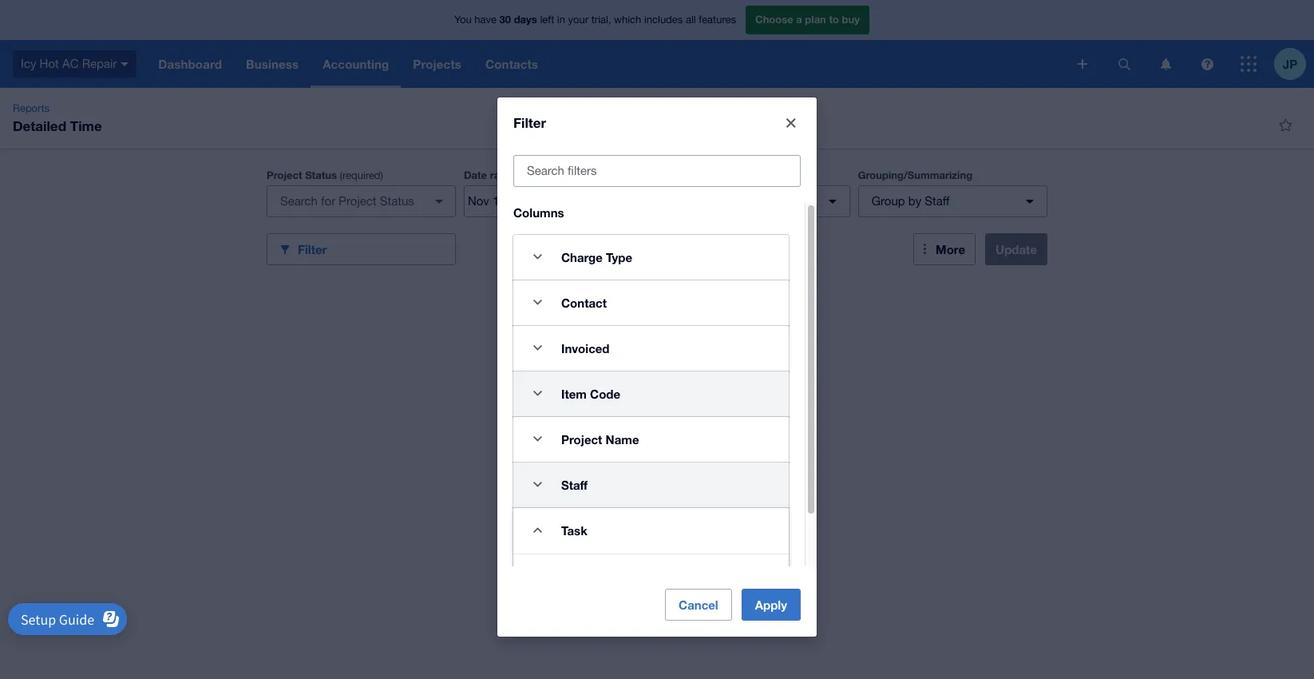 Task type: vqa. For each thing, say whether or not it's contained in the screenshot.
Project Name Expand image
yes



Task type: locate. For each thing, give the bounding box(es) containing it.
which
[[614, 14, 642, 26]]

staff right by
[[925, 194, 950, 208]]

0 horizontal spatial staff
[[562, 477, 588, 492]]

staff
[[925, 194, 950, 208], [562, 477, 588, 492]]

invoiced
[[562, 341, 610, 355]]

jp banner
[[0, 0, 1315, 88]]

0 vertical spatial staff
[[925, 194, 950, 208]]

cancel button
[[665, 588, 732, 620]]

features
[[699, 14, 737, 26]]

0 vertical spatial expand image
[[522, 241, 554, 273]]

columns
[[514, 205, 564, 219]]

2 vertical spatial expand image
[[522, 377, 554, 409]]

1 expand image from the top
[[522, 241, 554, 273]]

expand image left invoiced
[[522, 332, 554, 364]]

project name
[[562, 432, 639, 446]]

2 expand image from the top
[[522, 332, 554, 364]]

time
[[70, 117, 102, 134]]

Select end date field
[[543, 186, 621, 216]]

detailed
[[13, 117, 66, 134]]

filter button
[[267, 233, 456, 265]]

svg image
[[1161, 58, 1171, 70], [1078, 59, 1088, 69]]

0 vertical spatial project
[[267, 169, 302, 181]]

jp
[[1284, 56, 1298, 71]]

1 horizontal spatial staff
[[925, 194, 950, 208]]

staff up task
[[562, 477, 588, 492]]

code
[[590, 386, 621, 401]]

filter up this
[[514, 114, 547, 131]]

filter inside dialog
[[514, 114, 547, 131]]

project left status
[[267, 169, 302, 181]]

filter down status
[[298, 242, 327, 256]]

Search filters field
[[514, 155, 800, 186]]

expand image left charge
[[522, 241, 554, 273]]

project status ( required )
[[267, 169, 383, 181]]

reports detailed time
[[13, 102, 102, 134]]

left
[[540, 14, 555, 26]]

1 vertical spatial expand image
[[522, 332, 554, 364]]

expand image left item
[[522, 377, 554, 409]]

icy
[[21, 57, 36, 70]]

filter
[[514, 114, 547, 131], [298, 242, 327, 256]]

all
[[686, 14, 696, 26]]

svg image
[[1241, 56, 1257, 72], [1119, 58, 1131, 70], [1202, 58, 1214, 70], [121, 62, 129, 66]]

navigation inside jp banner
[[146, 40, 1067, 88]]

required
[[343, 169, 381, 181]]

have
[[475, 14, 497, 26]]

expand image
[[522, 286, 554, 318], [522, 332, 554, 364], [522, 377, 554, 409]]

expand image for charge
[[522, 241, 554, 273]]

cancel
[[679, 597, 719, 612]]

by
[[909, 194, 922, 208]]

contact
[[562, 295, 607, 310]]

2 expand image from the top
[[522, 423, 554, 455]]

0 horizontal spatial project
[[267, 169, 302, 181]]

0 vertical spatial expand image
[[522, 286, 554, 318]]

1 horizontal spatial project
[[562, 432, 603, 446]]

this
[[524, 169, 544, 181]]

svg image inside icy hot ac repair popup button
[[121, 62, 129, 66]]

(
[[340, 169, 343, 181]]

date range this month
[[464, 169, 576, 181]]

expand image left contact
[[522, 286, 554, 318]]

close image
[[776, 107, 808, 139]]

project inside filter dialog
[[562, 432, 603, 446]]

month
[[547, 169, 576, 181]]

range
[[490, 169, 519, 181]]

expand image up collapse image
[[522, 469, 554, 500]]

group
[[872, 194, 906, 208]]

1 horizontal spatial svg image
[[1161, 58, 1171, 70]]

0 horizontal spatial filter
[[298, 242, 327, 256]]

1 vertical spatial staff
[[562, 477, 588, 492]]

plan
[[806, 13, 827, 26]]

project left name
[[562, 432, 603, 446]]

update button
[[986, 233, 1048, 265]]

1 vertical spatial filter
[[298, 242, 327, 256]]

3 expand image from the top
[[522, 377, 554, 409]]

project for project name
[[562, 432, 603, 446]]

repair
[[82, 57, 117, 70]]

filter dialog
[[498, 97, 817, 636]]

trial,
[[592, 14, 612, 26]]

0 vertical spatial filter
[[514, 114, 547, 131]]

2 vertical spatial expand image
[[522, 469, 554, 500]]

navigation
[[146, 40, 1067, 88]]

collapse image
[[522, 514, 554, 546]]

1 horizontal spatial filter
[[514, 114, 547, 131]]

1 expand image from the top
[[522, 286, 554, 318]]

charge
[[562, 250, 603, 264]]

1 vertical spatial project
[[562, 432, 603, 446]]

staff inside filter dialog
[[562, 477, 588, 492]]

expand image left project name
[[522, 423, 554, 455]]

expand image
[[522, 241, 554, 273], [522, 423, 554, 455], [522, 469, 554, 500]]

1 vertical spatial expand image
[[522, 423, 554, 455]]

project
[[267, 169, 302, 181], [562, 432, 603, 446]]

a
[[797, 13, 803, 26]]



Task type: describe. For each thing, give the bounding box(es) containing it.
choose a plan to buy
[[756, 13, 860, 26]]

Select start date field
[[465, 186, 543, 216]]

30
[[500, 13, 511, 26]]

status
[[305, 169, 337, 181]]

staff inside popup button
[[925, 194, 950, 208]]

your
[[568, 14, 589, 26]]

grouping/summarizing
[[858, 169, 973, 181]]

task
[[562, 523, 588, 537]]

name
[[606, 432, 639, 446]]

item
[[562, 386, 587, 401]]

icy hot ac repair button
[[0, 40, 146, 88]]

charge type
[[562, 250, 633, 264]]

more button
[[914, 233, 976, 265]]

group by staff
[[872, 194, 950, 208]]

update
[[996, 242, 1038, 256]]

expand image for item code
[[522, 377, 554, 409]]

reports link
[[6, 101, 56, 117]]

project for project status ( required )
[[267, 169, 302, 181]]

apply
[[755, 597, 788, 612]]

expand image for contact
[[522, 286, 554, 318]]

item code
[[562, 386, 621, 401]]

group by staff button
[[858, 185, 1048, 217]]

icy hot ac repair
[[21, 57, 117, 70]]

expand image for project
[[522, 423, 554, 455]]

filter inside button
[[298, 242, 327, 256]]

in
[[557, 14, 566, 26]]

reports
[[13, 102, 50, 114]]

type
[[606, 250, 633, 264]]

date
[[464, 169, 487, 181]]

days
[[514, 13, 537, 26]]

buy
[[842, 13, 860, 26]]

3 expand image from the top
[[522, 469, 554, 500]]

more
[[936, 242, 966, 256]]

0 horizontal spatial svg image
[[1078, 59, 1088, 69]]

hot
[[40, 57, 59, 70]]

)
[[381, 169, 383, 181]]

ac
[[62, 57, 79, 70]]

apply button
[[742, 588, 801, 620]]

to
[[830, 13, 840, 26]]

jp button
[[1275, 40, 1315, 88]]

you have 30 days left in your trial, which includes all features
[[455, 13, 737, 26]]

choose
[[756, 13, 794, 26]]

you
[[455, 14, 472, 26]]

includes
[[645, 14, 683, 26]]

expand image for invoiced
[[522, 332, 554, 364]]



